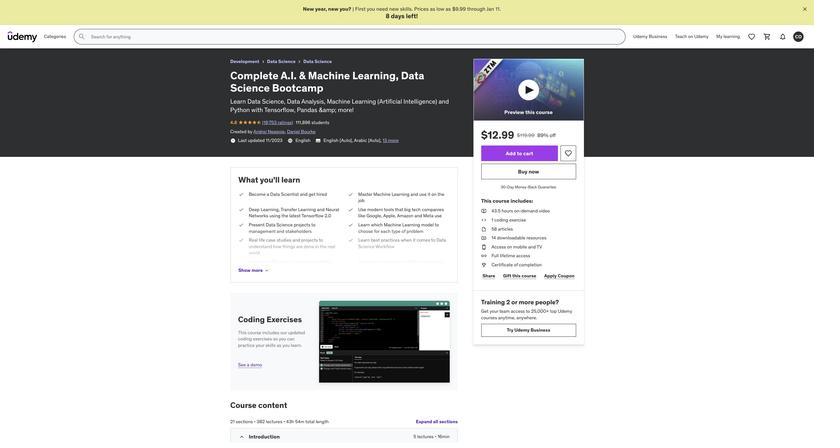 Task type: locate. For each thing, give the bounding box(es) containing it.
1 horizontal spatial this
[[481, 198, 492, 204]]

new left you?
[[328, 6, 339, 12]]

0 vertical spatial you
[[367, 6, 375, 12]]

as left low
[[430, 6, 435, 12]]

demand
[[522, 208, 538, 214]]

xsmall image for resources
[[481, 235, 487, 242]]

1 vertical spatial ,
[[381, 138, 382, 143]]

xsmall image for on-
[[481, 208, 487, 215]]

using up the present data science projects to management and stakeholders
[[270, 213, 281, 219]]

0 vertical spatial your
[[490, 309, 499, 315]]

try udemy business link
[[481, 324, 576, 337]]

hours
[[502, 208, 513, 214]]

andrei
[[254, 129, 267, 134]]

udemy image
[[8, 31, 37, 42]]

learning up more!
[[352, 97, 376, 105]]

you down our
[[279, 336, 286, 342]]

lifetime
[[500, 253, 515, 259]]

machine up more!
[[327, 97, 350, 105]]

1 horizontal spatial data science link
[[304, 58, 332, 66]]

1 horizontal spatial business
[[649, 34, 668, 39]]

0 horizontal spatial use
[[420, 191, 427, 197]]

categories
[[44, 34, 66, 39]]

access
[[517, 253, 531, 259], [511, 309, 525, 315]]

0 horizontal spatial python
[[230, 106, 250, 114]]

in inside learn how to program in python using the latest python 3
[[404, 259, 408, 265]]

data up complete
[[267, 59, 277, 64]]

this right gift
[[513, 273, 521, 279]]

the inside the real life case studies and projects to understand how things are done in the real world
[[320, 244, 327, 250]]

to right model
[[435, 222, 439, 228]]

1 horizontal spatial latest
[[358, 265, 370, 271]]

to down tensorflow
[[312, 222, 316, 228]]

0 horizontal spatial english
[[296, 138, 311, 143]]

1 vertical spatial this
[[238, 330, 247, 336]]

1 horizontal spatial coding
[[495, 217, 508, 223]]

learn
[[282, 175, 300, 185]]

learn how to program in python using the latest python 3
[[358, 259, 443, 271]]

you inside the new year, new you? | first you need new skills. prices as low as $9.99 through jan 11. 8 days left!
[[367, 6, 375, 12]]

xsmall image for certificate of completion
[[481, 262, 487, 268]]

of right type
[[402, 228, 406, 234]]

2 horizontal spatial more
[[519, 298, 534, 306]]

first
[[355, 6, 366, 12]]

certificate of completion
[[492, 262, 542, 268]]

learning, inside deep learning, transfer learning and neural networks using the latest tensorflow 2.0
[[261, 207, 280, 213]]

0 horizontal spatial data science link
[[267, 58, 296, 66]]

0 vertical spatial coding
[[495, 217, 508, 223]]

0 horizontal spatial ,
[[285, 129, 286, 134]]

back
[[528, 185, 537, 190]]

latest down transfer
[[289, 213, 301, 219]]

more
[[388, 138, 399, 143], [252, 268, 263, 273], [519, 298, 534, 306]]

and left get
[[300, 191, 308, 197]]

1 horizontal spatial of
[[514, 262, 518, 268]]

as inside this course includes our updated coding exercises so you can practice your skills as you learn.
[[277, 343, 282, 349]]

and left tv
[[528, 244, 536, 250]]

[auto], arabic
[[340, 138, 367, 143]]

andrei neagoie link
[[254, 129, 285, 134]]

neagoie
[[268, 129, 285, 134]]

0 horizontal spatial latest
[[289, 213, 301, 219]]

this inside button
[[526, 109, 535, 116]]

gift
[[503, 273, 512, 279]]

0 vertical spatial how
[[273, 244, 282, 250]]

0 vertical spatial updated
[[248, 138, 265, 143]]

0 vertical spatial use
[[420, 191, 427, 197]]

1 horizontal spatial on
[[507, 244, 513, 250]]

0 horizontal spatial on
[[432, 191, 437, 197]]

data inside the present data science projects to management and stakeholders
[[266, 222, 276, 228]]

more right 13
[[388, 138, 399, 143]]

1 horizontal spatial using
[[424, 259, 435, 265]]

data down bootcamp
[[287, 97, 300, 105]]

learning, inside complete a.i. & machine learning, data science bootcamp learn data science, data analysis, machine learning (artificial intelligence) and python with tensorflow, pandas &amp; more!
[[353, 69, 399, 82]]

this for gift
[[513, 273, 521, 279]]

2 new from the left
[[389, 6, 399, 12]]

• left 16min
[[435, 434, 437, 440]]

xsmall image left deep at the left top of page
[[238, 207, 244, 213]]

0 horizontal spatial business
[[531, 327, 551, 333]]

1 vertical spatial how
[[371, 259, 380, 265]]

learn inside learn which machine learning model to choose for each type of problem
[[358, 222, 370, 228]]

5 lectures • 16min
[[414, 434, 450, 440]]

job
[[358, 198, 365, 204]]

you right first
[[367, 6, 375, 12]]

$12.99 $119.99 89% off
[[481, 129, 556, 142]]

that
[[395, 207, 403, 213]]

using down comes
[[424, 259, 435, 265]]

my learning
[[717, 34, 740, 39]]

1 horizontal spatial use
[[435, 213, 442, 219]]

1 vertical spatial business
[[531, 327, 551, 333]]

0 vertical spatial learning,
[[353, 69, 399, 82]]

sections right all
[[439, 419, 458, 425]]

learning, up "(artificial"
[[353, 69, 399, 82]]

0 vertical spatial on
[[688, 34, 694, 39]]

as down so
[[277, 343, 282, 349]]

1 vertical spatial projects
[[301, 237, 318, 243]]

demo
[[251, 362, 262, 368]]

• left 43h 54m
[[284, 419, 285, 425]]

using inside deep learning, transfer learning and neural networks using the latest tensorflow 2.0
[[270, 213, 281, 219]]

11.
[[496, 6, 501, 12]]

xsmall image for implement machine learning algorithms
[[238, 259, 244, 265]]

0 horizontal spatial it
[[413, 237, 416, 243]]

science inside the present data science projects to management and stakeholders
[[277, 222, 293, 228]]

your up courses
[[490, 309, 499, 315]]

more inside training 2 or more people? get your team access to 25,000+ top udemy courses anytime, anywhere.
[[519, 298, 534, 306]]

more right or
[[519, 298, 534, 306]]

this for this course includes our updated coding exercises so you can practice your skills as you learn.
[[238, 330, 247, 336]]

present data science projects to management and stakeholders
[[249, 222, 316, 234]]

machine right &
[[308, 69, 350, 82]]

0 horizontal spatial of
[[402, 228, 406, 234]]

0 horizontal spatial updated
[[248, 138, 265, 143]]

networks
[[249, 213, 268, 219]]

0 horizontal spatial in
[[315, 244, 319, 250]]

0 horizontal spatial data science
[[267, 59, 296, 64]]

see
[[238, 362, 246, 368]]

to up anywhere.
[[526, 309, 530, 315]]

learning inside learn which machine learning model to choose for each type of problem
[[402, 222, 420, 228]]

xsmall image right algorithms
[[348, 259, 353, 265]]

close image
[[802, 6, 809, 12]]

• left the 382 at the left of page
[[254, 419, 256, 425]]

course up exercises on the left of page
[[248, 330, 261, 336]]

it up 'companies'
[[428, 191, 431, 197]]

1 data science from the left
[[267, 59, 296, 64]]

0 horizontal spatial new
[[328, 6, 339, 12]]

on for access
[[507, 244, 513, 250]]

25,000+
[[531, 309, 549, 315]]

xsmall image up share
[[481, 262, 487, 268]]

teach
[[675, 34, 687, 39]]

machine up type
[[384, 222, 401, 228]]

problem
[[407, 228, 424, 234]]

data science link up a.i.
[[267, 58, 296, 66]]

xsmall image down implement
[[264, 268, 269, 273]]

xsmall image left become
[[238, 191, 244, 198]]

which
[[371, 222, 383, 228]]

my
[[717, 34, 723, 39]]

1 horizontal spatial it
[[428, 191, 431, 197]]

to inside button
[[517, 150, 522, 157]]

jan
[[487, 6, 494, 12]]

learning up that
[[392, 191, 410, 197]]

python up "4.6"
[[230, 106, 250, 114]]

science inside complete a.i. & machine learning, data science bootcamp learn data science, data analysis, machine learning (artificial intelligence) and python with tensorflow, pandas &amp; more!
[[230, 81, 270, 95]]

0 horizontal spatial more
[[252, 268, 263, 273]]

sections right 21
[[236, 419, 253, 425]]

xsmall image for learn best practices when it comes to data science workflow
[[348, 237, 353, 244]]

more inside button
[[252, 268, 263, 273]]

coding right 1
[[495, 217, 508, 223]]

0 vertical spatial projects
[[294, 222, 311, 228]]

data right comes
[[437, 237, 446, 243]]

this
[[481, 198, 492, 204], [238, 330, 247, 336]]

1 vertical spatial a
[[247, 362, 250, 368]]

python right program
[[409, 259, 423, 265]]

0 horizontal spatial this
[[513, 273, 521, 279]]

preview this course button
[[474, 59, 584, 121]]

0 horizontal spatial as
[[277, 343, 282, 349]]

show
[[238, 268, 251, 273]]

so
[[273, 336, 278, 342]]

course up 89%
[[536, 109, 553, 116]]

a right the see
[[247, 362, 250, 368]]

python
[[230, 106, 250, 114], [409, 259, 423, 265], [371, 265, 385, 271]]

can
[[287, 336, 295, 342]]

1 vertical spatial in
[[404, 259, 408, 265]]

14
[[492, 235, 496, 241]]

apple,
[[383, 213, 396, 219]]

companies
[[422, 207, 444, 213]]

learn down choose on the left of page
[[358, 237, 370, 243]]

2 vertical spatial on
[[507, 244, 513, 250]]

show more button
[[238, 264, 269, 277]]

0 horizontal spatial learning,
[[261, 207, 280, 213]]

as for new year, new you? | first you need new skills. prices as low as $9.99 through jan 11. 8 days left!
[[446, 6, 451, 12]]

xsmall image left access
[[481, 244, 487, 250]]

access down mobile
[[517, 253, 531, 259]]

english right the closed captions 'icon'
[[324, 138, 339, 143]]

2 vertical spatial python
[[371, 265, 385, 271]]

0 horizontal spatial sections
[[236, 419, 253, 425]]

new
[[303, 6, 314, 12]]

0 horizontal spatial using
[[270, 213, 281, 219]]

0 vertical spatial this
[[481, 198, 492, 204]]

updated up can
[[288, 330, 305, 336]]

of down full lifetime access
[[514, 262, 518, 268]]

english for english
[[296, 138, 311, 143]]

xsmall image
[[348, 207, 353, 213], [238, 222, 244, 228], [348, 222, 353, 228], [348, 237, 353, 244], [238, 259, 244, 265], [348, 259, 353, 265], [481, 262, 487, 268]]

2 horizontal spatial on
[[688, 34, 694, 39]]

use up tech
[[420, 191, 427, 197]]

to inside the present data science projects to management and stakeholders
[[312, 222, 316, 228]]

2 vertical spatial you
[[283, 343, 290, 349]]

business left the teach
[[649, 34, 668, 39]]

data left "scientist"
[[270, 191, 280, 197]]

master machine learning and use it on the job
[[358, 191, 445, 204]]

0 horizontal spatial this
[[238, 330, 247, 336]]

1 vertical spatial your
[[256, 343, 265, 349]]

world
[[249, 250, 260, 256]]

buy now button
[[481, 164, 576, 180]]

anywhere.
[[517, 315, 537, 321]]

in
[[315, 244, 319, 250], [404, 259, 408, 265]]

english for english [auto], arabic [auto] , 13 more
[[324, 138, 339, 143]]

1 horizontal spatial •
[[284, 419, 285, 425]]

1 horizontal spatial learning,
[[353, 69, 399, 82]]

data up with
[[248, 97, 261, 105]]

training 2 or more people? get your team access to 25,000+ top udemy courses anytime, anywhere.
[[481, 298, 572, 321]]

course inside this course includes our updated coding exercises so you can practice your skills as you learn.
[[248, 330, 261, 336]]

xsmall image left "job"
[[348, 191, 353, 198]]

1 vertical spatial this
[[513, 273, 521, 279]]

1 horizontal spatial new
[[389, 6, 399, 12]]

closed captions image
[[316, 138, 321, 143]]

projects
[[294, 222, 311, 228], [301, 237, 318, 243]]

learning, up networks
[[261, 207, 280, 213]]

0 vertical spatial of
[[402, 228, 406, 234]]

english down the daniel bourke link
[[296, 138, 311, 143]]

machine
[[308, 69, 350, 82], [327, 97, 350, 105], [374, 191, 391, 197], [384, 222, 401, 228], [272, 259, 289, 265]]

downloadable
[[497, 235, 526, 241]]

in right done
[[315, 244, 319, 250]]

by
[[248, 129, 253, 134]]

learn up "4.6"
[[230, 97, 246, 105]]

learn inside 'learn best practices when it comes to data science workflow'
[[358, 237, 370, 243]]

share button
[[481, 270, 497, 283]]

0 vertical spatial python
[[230, 106, 250, 114]]

58 articles
[[492, 226, 513, 232]]

2 horizontal spatial python
[[409, 259, 423, 265]]

like
[[358, 213, 366, 219]]

as right low
[[446, 6, 451, 12]]

and up studies
[[277, 228, 285, 234]]

wishlist image
[[748, 33, 756, 41]]

1 horizontal spatial sections
[[439, 419, 458, 425]]

1 horizontal spatial your
[[490, 309, 499, 315]]

buy now
[[518, 168, 539, 175]]

updated inside this course includes our updated coding exercises so you can practice your skills as you learn.
[[288, 330, 305, 336]]

transfer
[[281, 207, 297, 213]]

1 vertical spatial coding
[[238, 336, 252, 342]]

projects up stakeholders
[[294, 222, 311, 228]]

udemy inside training 2 or more people? get your team access to 25,000+ top udemy courses anytime, anywhere.
[[558, 309, 572, 315]]

when
[[401, 237, 412, 243]]

your
[[490, 309, 499, 315], [256, 343, 265, 349]]

learn inside learn how to program in python using the latest python 3
[[358, 259, 370, 265]]

you down can
[[283, 343, 290, 349]]

0 horizontal spatial how
[[273, 244, 282, 250]]

left!
[[406, 12, 418, 20]]

0 vertical spatial ,
[[285, 129, 286, 134]]

our
[[281, 330, 287, 336]]

1 english from the left
[[296, 138, 311, 143]]

1 data science link from the left
[[267, 58, 296, 66]]

exercise
[[510, 217, 526, 223]]

2 horizontal spatial •
[[435, 434, 437, 440]]

notifications image
[[779, 33, 787, 41]]

data science link up &
[[304, 58, 332, 66]]

xsmall image for access
[[481, 253, 487, 259]]

course inside button
[[536, 109, 553, 116]]

16min
[[438, 434, 450, 440]]

complete a.i. & machine learning, data science bootcamp learn data science, data analysis, machine learning (artificial intelligence) and python with tensorflow, pandas &amp; more!
[[230, 69, 449, 114]]

your inside this course includes our updated coding exercises so you can practice your skills as you learn.
[[256, 343, 265, 349]]

xsmall image for data
[[238, 191, 244, 198]]

1 vertical spatial more
[[252, 268, 263, 273]]

exercises
[[267, 315, 302, 325]]

python left 3
[[371, 265, 385, 271]]

and up tech
[[411, 191, 418, 197]]

this right preview
[[526, 109, 535, 116]]

and inside complete a.i. & machine learning, data science bootcamp learn data science, data analysis, machine learning (artificial intelligence) and python with tensorflow, pandas &amp; more!
[[439, 97, 449, 105]]

1 horizontal spatial python
[[371, 265, 385, 271]]

xsmall image left 14
[[481, 235, 487, 242]]

xsmall image
[[261, 59, 266, 64], [297, 59, 302, 64], [230, 138, 236, 143], [238, 191, 244, 198], [348, 191, 353, 198], [238, 207, 244, 213], [481, 208, 487, 215], [481, 217, 487, 224], [481, 226, 487, 233], [481, 235, 487, 242], [238, 237, 244, 244], [481, 244, 487, 250], [481, 253, 487, 259], [264, 268, 269, 273]]

and up the are on the left bottom
[[293, 237, 300, 243]]

to up algorithms
[[319, 237, 323, 243]]

1 horizontal spatial data science
[[304, 59, 332, 64]]

projects up done
[[301, 237, 318, 243]]

0 horizontal spatial coding
[[238, 336, 252, 342]]

, left daniel
[[285, 129, 286, 134]]

course up 43.5
[[493, 198, 510, 204]]

xsmall image left real
[[238, 237, 244, 244]]

content
[[258, 400, 287, 411]]

0 horizontal spatial your
[[256, 343, 265, 349]]

data inside 'learn best practices when it comes to data science workflow'
[[437, 237, 446, 243]]

add to cart button
[[481, 146, 558, 161]]

how down case
[[273, 244, 282, 250]]

small image
[[238, 434, 245, 441]]

xsmall image left 1
[[481, 217, 487, 224]]

data science
[[267, 59, 296, 64], [304, 59, 332, 64]]

as for this course includes our updated coding exercises so you can practice your skills as you learn.
[[277, 343, 282, 349]]

11/2023
[[266, 138, 283, 143]]

1 horizontal spatial english
[[324, 138, 339, 143]]

learn left program
[[358, 259, 370, 265]]

studies
[[277, 237, 292, 243]]

this inside this course includes our updated coding exercises so you can practice your skills as you learn.
[[238, 330, 247, 336]]

xsmall image for 11/2023
[[230, 138, 236, 143]]

1 vertical spatial using
[[424, 259, 435, 265]]

pandas
[[297, 106, 318, 114]]

xsmall image for use modern tools that big tech companies like google, apple, amazon and meta use
[[348, 207, 353, 213]]

0 vertical spatial a
[[267, 191, 269, 197]]

1 vertical spatial use
[[435, 213, 442, 219]]

data up management
[[266, 222, 276, 228]]

1 horizontal spatial more
[[388, 138, 399, 143]]

training
[[481, 298, 505, 306]]

2 english from the left
[[324, 138, 339, 143]]

1 new from the left
[[328, 6, 339, 12]]

daniel
[[287, 129, 300, 134]]

1 vertical spatial access
[[511, 309, 525, 315]]

submit search image
[[78, 33, 86, 41]]

data science up a.i.
[[267, 59, 296, 64]]

0 vertical spatial in
[[315, 244, 319, 250]]

wishlist image
[[565, 150, 572, 158]]

real
[[328, 244, 335, 250]]

xsmall image for transfer
[[238, 207, 244, 213]]

• for 21
[[254, 419, 256, 425]]

, left 13
[[381, 138, 382, 143]]

on up full lifetime access
[[507, 244, 513, 250]]

data up &
[[304, 59, 314, 64]]

it right when
[[413, 237, 416, 243]]

0 vertical spatial using
[[270, 213, 281, 219]]

new up days
[[389, 6, 399, 12]]

1 vertical spatial it
[[413, 237, 416, 243]]

0 horizontal spatial a
[[247, 362, 250, 368]]

coding
[[238, 315, 265, 325]]

1 vertical spatial on
[[432, 191, 437, 197]]

to inside the real life case studies and projects to understand how things are done in the real world
[[319, 237, 323, 243]]

use inside use modern tools that big tech companies like google, apple, amazon and meta use
[[435, 213, 442, 219]]

use inside 'master machine learning and use it on the job'
[[420, 191, 427, 197]]

a right become
[[267, 191, 269, 197]]

1 horizontal spatial in
[[404, 259, 408, 265]]

to right comes
[[431, 237, 436, 243]]

2 sections from the left
[[439, 419, 458, 425]]

machine right master
[[374, 191, 391, 197]]

course down completion at the right
[[522, 273, 537, 279]]

course language image
[[288, 138, 293, 143]]

learning up problem
[[402, 222, 420, 228]]

and inside 'master machine learning and use it on the job'
[[411, 191, 418, 197]]

certificate
[[492, 262, 513, 268]]

•
[[254, 419, 256, 425], [284, 419, 285, 425], [435, 434, 437, 440]]

0 horizontal spatial •
[[254, 419, 256, 425]]

on up 'companies'
[[432, 191, 437, 197]]

and up tensorflow
[[317, 207, 325, 213]]

1 vertical spatial lectures
[[418, 434, 434, 440]]

to inside 'learn best practices when it comes to data science workflow'
[[431, 237, 436, 243]]

prices
[[414, 6, 429, 12]]

learn for learn how to program in python using the latest python 3
[[358, 259, 370, 265]]

learning inside deep learning, transfer learning and neural networks using the latest tensorflow 2.0
[[298, 207, 316, 213]]

1 horizontal spatial a
[[267, 191, 269, 197]]

xsmall image left last
[[230, 138, 236, 143]]

comes
[[417, 237, 430, 243]]

1 horizontal spatial ,
[[381, 138, 382, 143]]

projects inside the present data science projects to management and stakeholders
[[294, 222, 311, 228]]

0 vertical spatial latest
[[289, 213, 301, 219]]

0 vertical spatial it
[[428, 191, 431, 197]]

the inside 'master machine learning and use it on the job'
[[438, 191, 445, 197]]

coding inside this course includes our updated coding exercises so you can practice your skills as you learn.
[[238, 336, 252, 342]]

learning up tensorflow
[[298, 207, 316, 213]]

your down exercises on the left of page
[[256, 343, 265, 349]]

0 horizontal spatial lectures
[[266, 419, 282, 425]]

access down or
[[511, 309, 525, 315]]

resources
[[527, 235, 547, 241]]

2 vertical spatial more
[[519, 298, 534, 306]]

students
[[312, 120, 329, 125]]

0 vertical spatial this
[[526, 109, 535, 116]]

lectures right the 382 at the left of page
[[266, 419, 282, 425]]



Task type: vqa. For each thing, say whether or not it's contained in the screenshot.
bottom Wishlist image
yes



Task type: describe. For each thing, give the bounding box(es) containing it.
my learning link
[[713, 29, 744, 45]]

ratings)
[[278, 120, 293, 125]]

1 vertical spatial of
[[514, 262, 518, 268]]

deep learning, transfer learning and neural networks using the latest tensorflow 2.0
[[249, 207, 339, 219]]

xsmall image for present data science projects to management and stakeholders
[[238, 222, 244, 228]]

see a demo
[[238, 362, 262, 368]]

tensorflow
[[302, 213, 324, 219]]

xsmall image for mobile
[[481, 244, 487, 250]]

implement machine learning algorithms
[[249, 259, 331, 265]]

the inside learn how to program in python using the latest python 3
[[436, 259, 443, 265]]

on inside 'master machine learning and use it on the job'
[[432, 191, 437, 197]]

model
[[421, 222, 434, 228]]

0 vertical spatial access
[[517, 253, 531, 259]]

life
[[259, 237, 265, 243]]

things
[[283, 244, 295, 250]]

(19,753
[[262, 120, 277, 125]]

0 vertical spatial more
[[388, 138, 399, 143]]

0 vertical spatial business
[[649, 34, 668, 39]]

learn inside complete a.i. & machine learning, data science bootcamp learn data science, data analysis, machine learning (artificial intelligence) and python with tensorflow, pandas &amp; more!
[[230, 97, 246, 105]]

learn for learn which machine learning model to choose for each type of problem
[[358, 222, 370, 228]]

89%
[[538, 132, 549, 139]]

$9.99
[[452, 6, 466, 12]]

science inside 'learn best practices when it comes to data science workflow'
[[358, 244, 375, 250]]

daniel bourke link
[[287, 129, 316, 134]]

now
[[529, 168, 539, 175]]

you'll
[[260, 175, 280, 185]]

implement
[[249, 259, 271, 265]]

meta
[[423, 213, 434, 219]]

anytime,
[[498, 315, 516, 321]]

projects inside the real life case studies and projects to understand how things are done in the real world
[[301, 237, 318, 243]]

master
[[358, 191, 372, 197]]

xsmall image for learn how to program in python using the latest python 3
[[348, 259, 353, 265]]

what you'll learn
[[238, 175, 300, 185]]

21
[[230, 419, 235, 425]]

1 horizontal spatial as
[[430, 6, 435, 12]]

access on mobile and tv
[[492, 244, 542, 250]]

to inside learn how to program in python using the latest python 3
[[381, 259, 385, 265]]

guarantee
[[538, 185, 557, 190]]

program
[[386, 259, 403, 265]]

a for see
[[247, 362, 250, 368]]

it inside 'master machine learning and use it on the job'
[[428, 191, 431, 197]]

created
[[230, 129, 247, 134]]

amazon
[[397, 213, 414, 219]]

share
[[483, 273, 495, 279]]

this for this course includes:
[[481, 198, 492, 204]]

and inside the present data science projects to management and stakeholders
[[277, 228, 285, 234]]

udemy business
[[634, 34, 668, 39]]

full lifetime access
[[492, 253, 531, 259]]

2.0
[[325, 213, 331, 219]]

it inside 'learn best practices when it comes to data science workflow'
[[413, 237, 416, 243]]

of inside learn which machine learning model to choose for each type of problem
[[402, 228, 406, 234]]

for
[[374, 228, 380, 234]]

on-
[[514, 208, 522, 214]]

xsmall image for learning
[[348, 191, 353, 198]]

to inside learn which machine learning model to choose for each type of problem
[[435, 222, 439, 228]]

your inside training 2 or more people? get your team access to 25,000+ top udemy courses anytime, anywhere.
[[490, 309, 499, 315]]

learning inside 'master machine learning and use it on the job'
[[392, 191, 410, 197]]

to inside training 2 or more people? get your team access to 25,000+ top udemy courses anytime, anywhere.
[[526, 309, 530, 315]]

xsmall image for case
[[238, 237, 244, 244]]

coding exercises
[[238, 315, 302, 325]]

learning down the are on the left bottom
[[290, 259, 308, 265]]

2 data science link from the left
[[304, 58, 332, 66]]

complete
[[230, 69, 279, 82]]

machine inside 'master machine learning and use it on the job'
[[374, 191, 391, 197]]

a.i.
[[281, 69, 297, 82]]

udemy business link
[[630, 29, 672, 45]]

type
[[392, 228, 401, 234]]

in inside the real life case studies and projects to understand how things are done in the real world
[[315, 244, 319, 250]]

how inside learn how to program in python using the latest python 3
[[371, 259, 380, 265]]

2
[[507, 298, 510, 306]]

data up intelligence)
[[401, 69, 425, 82]]

expand all sections button
[[416, 416, 458, 429]]

shopping cart with 0 items image
[[764, 33, 772, 41]]

1 coding exercise
[[492, 217, 526, 223]]

using inside learn how to program in python using the latest python 3
[[424, 259, 435, 265]]

machine down things at the left bottom
[[272, 259, 289, 265]]

last updated 11/2023
[[238, 138, 283, 143]]

completion
[[519, 262, 542, 268]]

created by andrei neagoie , daniel bourke
[[230, 129, 316, 134]]

latest inside deep learning, transfer learning and neural networks using the latest tensorflow 2.0
[[289, 213, 301, 219]]

full
[[492, 253, 499, 259]]

this for preview
[[526, 109, 535, 116]]

try udemy business
[[507, 327, 551, 333]]

best
[[371, 237, 380, 243]]

xsmall image inside "show more" button
[[264, 268, 269, 273]]

get
[[481, 309, 489, 315]]

and inside the real life case studies and projects to understand how things are done in the real world
[[293, 237, 300, 243]]

• for 5
[[435, 434, 437, 440]]

sections inside dropdown button
[[439, 419, 458, 425]]

expand all sections
[[416, 419, 458, 425]]

course
[[230, 400, 257, 411]]

111,896
[[296, 120, 311, 125]]

latest inside learn how to program in python using the latest python 3
[[358, 265, 370, 271]]

science,
[[262, 97, 286, 105]]

expand
[[416, 419, 432, 425]]

how inside the real life case studies and projects to understand how things are done in the real world
[[273, 244, 282, 250]]

14 downloadable resources
[[492, 235, 547, 241]]

and inside deep learning, transfer learning and neural networks using the latest tensorflow 2.0
[[317, 207, 325, 213]]

$119.99
[[517, 132, 535, 139]]

5
[[414, 434, 416, 440]]

learn.
[[291, 343, 302, 349]]

xsmall image for exercise
[[481, 217, 487, 224]]

development link
[[230, 58, 259, 66]]

people?
[[536, 298, 559, 306]]

0 vertical spatial lectures
[[266, 419, 282, 425]]

off
[[550, 132, 556, 139]]

cart
[[524, 150, 533, 157]]

xsmall image left 58
[[481, 226, 487, 233]]

co
[[796, 34, 802, 40]]

co link
[[791, 29, 807, 45]]

neural
[[326, 207, 339, 213]]

coupon
[[558, 273, 575, 279]]

access
[[492, 244, 506, 250]]

includes
[[263, 330, 279, 336]]

modern
[[367, 207, 383, 213]]

learn which machine learning model to choose for each type of problem
[[358, 222, 439, 234]]

on for teach
[[688, 34, 694, 39]]

exercises
[[253, 336, 272, 342]]

3
[[386, 265, 389, 271]]

1 vertical spatial you
[[279, 336, 286, 342]]

show more
[[238, 268, 263, 273]]

machine inside learn which machine learning model to choose for each type of problem
[[384, 222, 401, 228]]

13 more button
[[383, 138, 399, 144]]

a for become
[[267, 191, 269, 197]]

1 sections from the left
[[236, 419, 253, 425]]

or
[[512, 298, 518, 306]]

and inside use modern tools that big tech companies like google, apple, amazon and meta use
[[415, 213, 422, 219]]

1 vertical spatial python
[[409, 259, 423, 265]]

python inside complete a.i. & machine learning, data science bootcamp learn data science, data analysis, machine learning (artificial intelligence) and python with tensorflow, pandas &amp; more!
[[230, 106, 250, 114]]

low
[[437, 6, 445, 12]]

1 horizontal spatial lectures
[[418, 434, 434, 440]]

learn for learn best practices when it comes to data science workflow
[[358, 237, 370, 243]]

this course includes:
[[481, 198, 533, 204]]

Search for anything text field
[[90, 31, 618, 42]]

apply
[[545, 273, 557, 279]]

(19,753 ratings)
[[262, 120, 293, 125]]

xsmall image for learn which machine learning model to choose for each type of problem
[[348, 222, 353, 228]]

need
[[377, 6, 388, 12]]

algorithms
[[309, 259, 331, 265]]

analysis,
[[302, 97, 326, 105]]

learning inside complete a.i. & machine learning, data science bootcamp learn data science, data analysis, machine learning (artificial intelligence) and python with tensorflow, pandas &amp; more!
[[352, 97, 376, 105]]

2 data science from the left
[[304, 59, 332, 64]]

|
[[353, 6, 354, 12]]

xsmall image up complete
[[261, 59, 266, 64]]

the inside deep learning, transfer learning and neural networks using the latest tensorflow 2.0
[[282, 213, 288, 219]]

access inside training 2 or more people? get your team access to 25,000+ top udemy courses anytime, anywhere.
[[511, 309, 525, 315]]

xsmall image up &
[[297, 59, 302, 64]]

tv
[[537, 244, 542, 250]]



